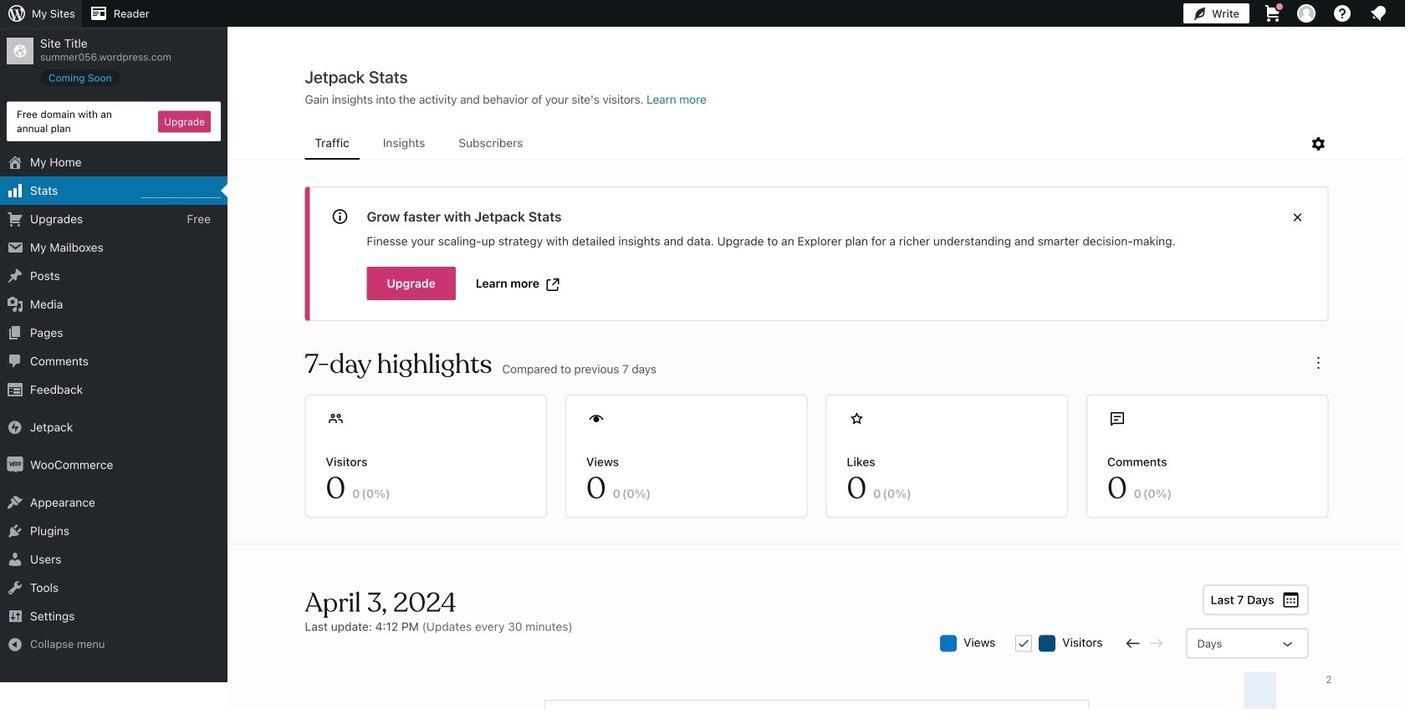 Task type: locate. For each thing, give the bounding box(es) containing it.
2 list item from the top
[[1398, 242, 1405, 304]]

None checkbox
[[1016, 635, 1033, 652]]

list item
[[1398, 164, 1405, 242], [1398, 242, 1405, 304]]

img image
[[7, 419, 23, 436], [7, 457, 23, 474]]

0 vertical spatial img image
[[7, 419, 23, 436]]

2 img image from the top
[[7, 457, 23, 474]]

1 vertical spatial img image
[[7, 457, 23, 474]]

1 list item from the top
[[1398, 164, 1405, 242]]

help image
[[1333, 3, 1353, 23]]

highest hourly views 0 image
[[141, 187, 221, 198]]

1 img image from the top
[[7, 419, 23, 436]]

my shopping cart image
[[1263, 3, 1283, 23]]

menu
[[305, 128, 1309, 160]]



Task type: describe. For each thing, give the bounding box(es) containing it.
manage your notifications image
[[1369, 3, 1389, 23]]

none checkbox inside "jetpack stats" main content
[[1016, 635, 1033, 652]]

menu inside "jetpack stats" main content
[[305, 128, 1309, 160]]

jetpack stats main content
[[228, 66, 1405, 709]]

close image
[[1288, 207, 1308, 228]]

my profile image
[[1298, 4, 1316, 23]]



Task type: vqa. For each thing, say whether or not it's contained in the screenshot.
in inside the Your Site, Built For You Sit Back As Our Built By Wordpress.Com Team Of Experts Builds A Site You'Ll Fall In Love With. From Single Page Sites To Full Stores, They'Ll Help You Make It Happen.
no



